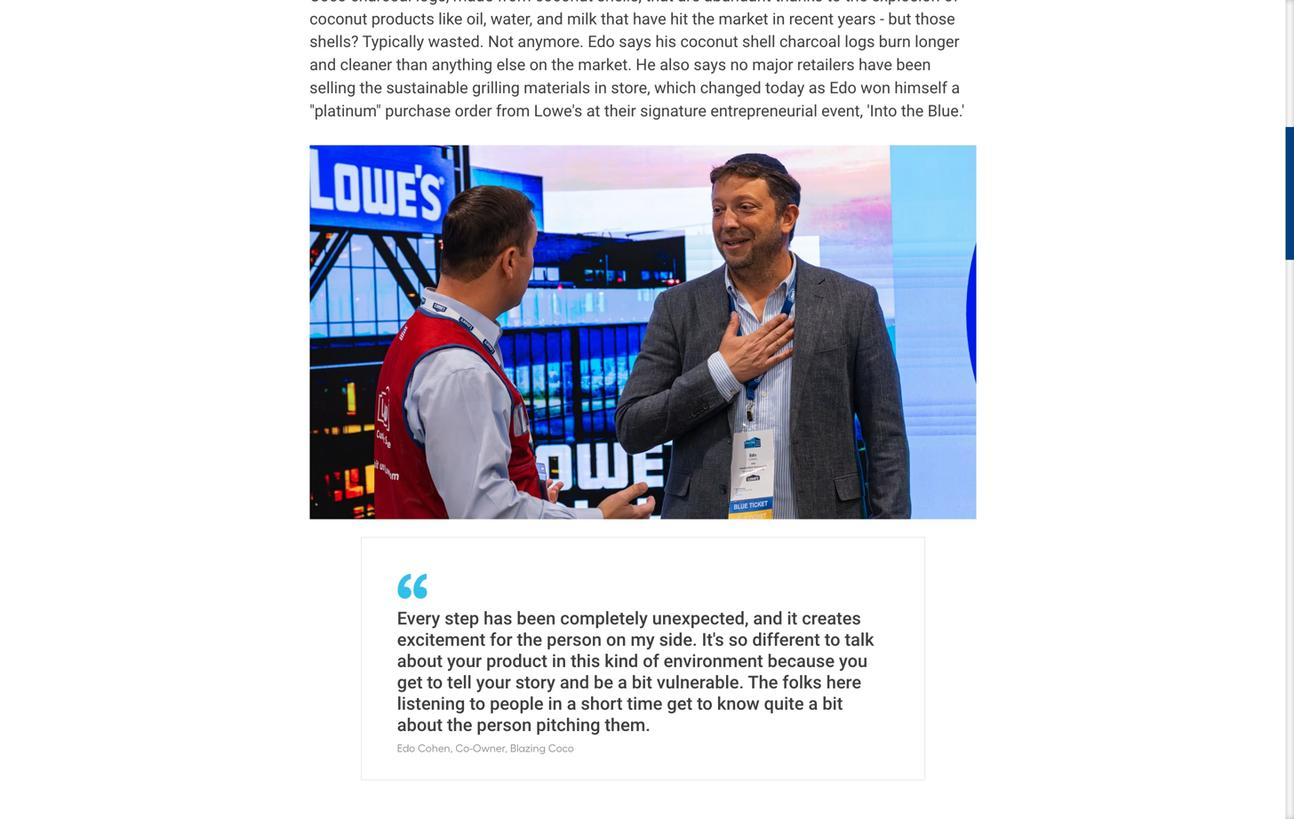 Task type: vqa. For each thing, say whether or not it's contained in the screenshot.
bottom We
no



Task type: locate. For each thing, give the bounding box(es) containing it.
get down vulnerable.
[[667, 694, 693, 715]]

in left this on the bottom of the page
[[552, 651, 566, 672]]

the
[[517, 630, 542, 651], [447, 715, 472, 736]]

of
[[643, 651, 659, 672]]

get up listening
[[397, 673, 423, 693]]

and left it
[[753, 609, 783, 629]]

them.
[[605, 715, 651, 736]]

a right be
[[618, 673, 627, 693]]

1 horizontal spatial person
[[547, 630, 602, 651]]

0 vertical spatial in
[[552, 651, 566, 672]]

1 horizontal spatial a
[[618, 673, 627, 693]]

unexpected,
[[652, 609, 749, 629]]

0 vertical spatial the
[[517, 630, 542, 651]]

step
[[445, 609, 479, 629]]

0 horizontal spatial bit
[[632, 673, 652, 693]]

1 about from the top
[[397, 651, 443, 672]]

it
[[787, 609, 798, 629]]

bit down here
[[822, 694, 843, 715]]

the up co-
[[447, 715, 472, 736]]

a up "pitching"
[[567, 694, 576, 715]]

cohen,
[[418, 742, 453, 755]]

blazing
[[510, 742, 546, 755]]

it's
[[702, 630, 724, 651]]

to
[[825, 630, 840, 651], [427, 673, 443, 693], [470, 694, 485, 715], [697, 694, 713, 715]]

a down folks
[[808, 694, 818, 715]]

about down listening
[[397, 715, 443, 736]]

be
[[594, 673, 613, 693]]

1 vertical spatial and
[[560, 673, 589, 693]]

person
[[547, 630, 602, 651], [477, 715, 532, 736]]

in
[[552, 651, 566, 672], [548, 694, 562, 715]]

owner,
[[473, 742, 508, 755]]

story
[[515, 673, 555, 693]]

about down the excitement
[[397, 651, 443, 672]]

environment
[[664, 651, 763, 672]]

pitching
[[536, 715, 600, 736]]

person down people
[[477, 715, 532, 736]]

person up this on the bottom of the page
[[547, 630, 602, 651]]

your
[[447, 651, 482, 672], [476, 673, 511, 693]]

short
[[581, 694, 623, 715]]

creates
[[802, 609, 861, 629]]

edo
[[397, 742, 415, 755]]

every
[[397, 609, 440, 629]]

1 horizontal spatial and
[[753, 609, 783, 629]]

quite
[[764, 694, 804, 715]]

because
[[768, 651, 835, 672]]

has
[[484, 609, 512, 629]]

1 vertical spatial the
[[447, 715, 472, 736]]

in up "pitching"
[[548, 694, 562, 715]]

0 horizontal spatial a
[[567, 694, 576, 715]]

about
[[397, 651, 443, 672], [397, 715, 443, 736]]

side.
[[659, 630, 697, 651]]

the
[[748, 673, 778, 693]]

a
[[618, 673, 627, 693], [567, 694, 576, 715], [808, 694, 818, 715]]

bit
[[632, 673, 652, 693], [822, 694, 843, 715]]

0 vertical spatial about
[[397, 651, 443, 672]]

my
[[631, 630, 655, 651]]

know
[[717, 694, 760, 715]]

and down this on the bottom of the page
[[560, 673, 589, 693]]

bit up time on the bottom of page
[[632, 673, 652, 693]]

0 vertical spatial and
[[753, 609, 783, 629]]

1 vertical spatial about
[[397, 715, 443, 736]]

and
[[753, 609, 783, 629], [560, 673, 589, 693]]

the down been
[[517, 630, 542, 651]]

2 horizontal spatial a
[[808, 694, 818, 715]]

for
[[490, 630, 513, 651]]

1 horizontal spatial get
[[667, 694, 693, 715]]

get
[[397, 673, 423, 693], [667, 694, 693, 715]]

1 horizontal spatial bit
[[822, 694, 843, 715]]

vulnerable.
[[657, 673, 744, 693]]

0 horizontal spatial person
[[477, 715, 532, 736]]

on
[[606, 630, 626, 651]]

0 horizontal spatial the
[[447, 715, 472, 736]]



Task type: describe. For each thing, give the bounding box(es) containing it.
talk
[[845, 630, 874, 651]]

0 horizontal spatial and
[[560, 673, 589, 693]]

your up tell at bottom
[[447, 651, 482, 672]]

here
[[826, 673, 861, 693]]

kind
[[605, 651, 638, 672]]

you
[[839, 651, 868, 672]]

co-
[[455, 742, 473, 755]]

your up people
[[476, 673, 511, 693]]

2 about from the top
[[397, 715, 443, 736]]

been
[[517, 609, 556, 629]]

time
[[627, 694, 663, 715]]

listening
[[397, 694, 465, 715]]

to up listening
[[427, 673, 443, 693]]

folks
[[783, 673, 822, 693]]

to down vulnerable.
[[697, 694, 713, 715]]

different
[[752, 630, 820, 651]]

people
[[490, 694, 544, 715]]

tell
[[447, 673, 472, 693]]

excitement
[[397, 630, 486, 651]]

completely
[[560, 609, 648, 629]]

1 vertical spatial in
[[548, 694, 562, 715]]

0 horizontal spatial get
[[397, 673, 423, 693]]

this
[[571, 651, 600, 672]]

0 vertical spatial person
[[547, 630, 602, 651]]

1 horizontal spatial the
[[517, 630, 542, 651]]

to down creates at right bottom
[[825, 630, 840, 651]]

to down tell at bottom
[[470, 694, 485, 715]]

1 vertical spatial person
[[477, 715, 532, 736]]

so
[[729, 630, 748, 651]]

every step has been completely unexpected, and it creates excitement for the person on my side. it's so different to talk about your product in this kind of environment because you get to tell your story and be a bit vulnerable. the folks here listening to people in a short time get to know quite a bit about the person pitching them. edo cohen,  co-owner, blazing coco
[[397, 609, 874, 755]]

coco
[[548, 742, 574, 755]]

product
[[486, 651, 547, 672]]



